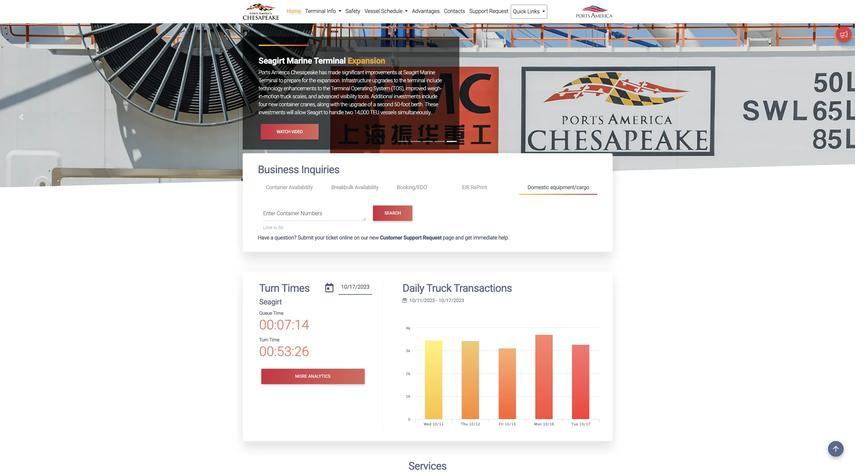 Task type: locate. For each thing, give the bounding box(es) containing it.
calendar week image
[[403, 299, 407, 303]]

container
[[266, 185, 288, 191], [277, 211, 300, 217]]

for
[[302, 78, 308, 84]]

0 horizontal spatial availability
[[289, 185, 313, 191]]

eir
[[462, 185, 470, 191]]

have a question? submit your ticket online on our new customer support request page and get immediate help.
[[258, 235, 510, 241]]

availability for container availability
[[289, 185, 313, 191]]

support right customer
[[404, 235, 422, 241]]

investments down four
[[259, 110, 286, 116]]

investments up foot
[[394, 94, 421, 100]]

booking/edo link
[[389, 182, 454, 194]]

1 turn from the top
[[259, 282, 280, 295]]

a
[[373, 102, 376, 108], [271, 235, 274, 241]]

expansion
[[348, 56, 385, 66]]

1 vertical spatial investments
[[259, 110, 286, 116]]

improvements
[[365, 70, 397, 76]]

turn for turn time 00:53:26
[[259, 338, 268, 343]]

0 vertical spatial support
[[470, 8, 488, 14]]

availability inside breakbulk availability link
[[355, 185, 379, 191]]

50-
[[395, 102, 401, 108]]

expansion image
[[0, 23, 856, 393]]

customer support request link
[[380, 235, 442, 241]]

equipment/cargo
[[551, 185, 590, 191]]

availability for breakbulk availability
[[355, 185, 379, 191]]

-
[[436, 298, 438, 304]]

container down the business at the top left
[[266, 185, 288, 191]]

turn time 00:53:26
[[259, 338, 309, 360]]

marine up terminal in the left of the page
[[420, 70, 435, 76]]

ports
[[259, 70, 270, 76]]

scales,
[[293, 94, 307, 100]]

0 horizontal spatial a
[[271, 235, 274, 241]]

1 vertical spatial request
[[423, 235, 442, 241]]

0 horizontal spatial and
[[309, 94, 317, 100]]

new right our
[[370, 235, 379, 241]]

time inside the queue time 00:07:14
[[273, 311, 284, 317]]

the up advanced
[[323, 86, 330, 92]]

will
[[287, 110, 294, 116]]

1 vertical spatial marine
[[420, 70, 435, 76]]

0 horizontal spatial investments
[[259, 110, 286, 116]]

1 horizontal spatial marine
[[420, 70, 435, 76]]

terminal
[[408, 78, 425, 84]]

0 vertical spatial turn
[[259, 282, 280, 295]]

to
[[279, 78, 283, 84], [394, 78, 398, 84], [318, 86, 322, 92], [324, 110, 328, 116], [274, 226, 277, 231]]

1 vertical spatial include
[[422, 94, 438, 100]]

container up 50
[[277, 211, 300, 217]]

availability inside "container availability" link
[[289, 185, 313, 191]]

quick links
[[513, 8, 541, 15]]

0 horizontal spatial new
[[269, 102, 278, 108]]

these
[[425, 102, 438, 108]]

support right contacts
[[470, 8, 488, 14]]

analytics
[[308, 374, 331, 379]]

and left "get" on the right of page
[[456, 235, 464, 241]]

contacts link
[[442, 5, 468, 18]]

support
[[470, 8, 488, 14], [404, 235, 422, 241]]

1 horizontal spatial investments
[[394, 94, 421, 100]]

immediate
[[474, 235, 498, 241]]

berth.
[[411, 102, 424, 108]]

1 horizontal spatial a
[[373, 102, 376, 108]]

seagirt up the queue
[[259, 298, 282, 307]]

significant
[[342, 70, 364, 76]]

0 vertical spatial include
[[427, 78, 442, 84]]

search button
[[373, 206, 413, 221]]

booking/edo
[[397, 185, 427, 191]]

to down along
[[324, 110, 328, 116]]

a inside ports america chesapeake has made significant improvements at seagirt marine terminal to                          prepare for the expansion. infrastructure upgrades to the terminal include technology                          enhancements to the terminal operating system (tos), improved weigh- in-motion truck scales,                          and advanced visibility tools. additional investments include four new container cranes,                          along with the upgrade of a second 50-foot berth. these investments will allow seagirt                          to handle two 14,000 teu vessels simultaneously.
[[373, 102, 376, 108]]

upgrade
[[349, 102, 367, 108]]

inquiries
[[301, 164, 340, 176]]

None text field
[[339, 282, 372, 295]]

2 turn from the top
[[259, 338, 268, 343]]

1 vertical spatial support
[[404, 235, 422, 241]]

availability right "breakbulk"
[[355, 185, 379, 191]]

0 vertical spatial a
[[373, 102, 376, 108]]

enter
[[263, 211, 276, 217]]

10/17/2023
[[439, 298, 464, 304]]

1 vertical spatial time
[[269, 338, 280, 343]]

the right for
[[309, 78, 316, 84]]

marine
[[287, 56, 312, 66], [420, 70, 435, 76]]

time up 00:53:26
[[269, 338, 280, 343]]

2 availability from the left
[[355, 185, 379, 191]]

0 horizontal spatial request
[[423, 235, 442, 241]]

0 vertical spatial container
[[266, 185, 288, 191]]

seagirt up terminal in the left of the page
[[404, 70, 419, 76]]

main content
[[238, 154, 618, 476]]

second
[[377, 102, 393, 108]]

cranes,
[[301, 102, 316, 108]]

teu
[[370, 110, 379, 116]]

to up '(tos),'
[[394, 78, 398, 84]]

0 vertical spatial new
[[269, 102, 278, 108]]

time inside turn time 00:53:26
[[269, 338, 280, 343]]

turn up 00:53:26
[[259, 338, 268, 343]]

operating
[[351, 86, 373, 92]]

system
[[374, 86, 390, 92]]

1 horizontal spatial new
[[370, 235, 379, 241]]

availability
[[289, 185, 313, 191], [355, 185, 379, 191]]

0 vertical spatial marine
[[287, 56, 312, 66]]

and up cranes,
[[309, 94, 317, 100]]

1 horizontal spatial request
[[490, 8, 509, 14]]

advanced
[[318, 94, 339, 100]]

help.
[[499, 235, 510, 241]]

support request link
[[468, 5, 511, 18]]

terminal
[[305, 8, 326, 14], [314, 56, 346, 66], [259, 78, 278, 84], [331, 86, 350, 92]]

availability down business inquiries
[[289, 185, 313, 191]]

advantages
[[412, 8, 440, 14]]

breakbulk availability link
[[323, 182, 389, 194]]

ticket
[[326, 235, 338, 241]]

0 vertical spatial request
[[490, 8, 509, 14]]

go to top image
[[829, 442, 844, 457]]

new down motion
[[269, 102, 278, 108]]

1 vertical spatial new
[[370, 235, 379, 241]]

time for 00:07:14
[[273, 311, 284, 317]]

0 vertical spatial and
[[309, 94, 317, 100]]

time
[[273, 311, 284, 317], [269, 338, 280, 343]]

1 vertical spatial a
[[271, 235, 274, 241]]

terminal left 'info'
[[305, 8, 326, 14]]

transactions
[[454, 282, 512, 295]]

time right the queue
[[273, 311, 284, 317]]

investments
[[394, 94, 421, 100], [259, 110, 286, 116]]

include up the weigh- at the top of the page
[[427, 78, 442, 84]]

watch video link
[[261, 124, 319, 140]]

seagirt up ports
[[259, 56, 285, 66]]

1 horizontal spatial availability
[[355, 185, 379, 191]]

turn for turn times
[[259, 282, 280, 295]]

include
[[427, 78, 442, 84], [422, 94, 438, 100]]

terminal info link
[[303, 5, 344, 18]]

terminal up "technology"
[[259, 78, 278, 84]]

and
[[309, 94, 317, 100], [456, 235, 464, 241]]

request left quick
[[490, 8, 509, 14]]

advantages link
[[410, 5, 442, 18]]

your
[[315, 235, 325, 241]]

of
[[368, 102, 372, 108]]

0 vertical spatial time
[[273, 311, 284, 317]]

0 vertical spatial investments
[[394, 94, 421, 100]]

search
[[385, 211, 401, 216]]

more analytics
[[295, 374, 331, 379]]

daily truck transactions
[[403, 282, 512, 295]]

more
[[295, 374, 307, 379]]

marine inside ports america chesapeake has made significant improvements at seagirt marine terminal to                          prepare for the expansion. infrastructure upgrades to the terminal include technology                          enhancements to the terminal operating system (tos), improved weigh- in-motion truck scales,                          and advanced visibility tools. additional investments include four new container cranes,                          along with the upgrade of a second 50-foot berth. these investments will allow seagirt                          to handle two 14,000 teu vessels simultaneously.
[[420, 70, 435, 76]]

daily
[[403, 282, 425, 295]]

0 horizontal spatial marine
[[287, 56, 312, 66]]

include up these
[[422, 94, 438, 100]]

get
[[465, 235, 472, 241]]

to up advanced
[[318, 86, 322, 92]]

more analytics link
[[261, 369, 365, 385]]

services
[[409, 460, 447, 473]]

10/11/2023 - 10/17/2023
[[410, 298, 464, 304]]

marine up "chesapeake"
[[287, 56, 312, 66]]

question?
[[275, 235, 297, 241]]

a right have
[[271, 235, 274, 241]]

to left 50
[[274, 226, 277, 231]]

00:53:26
[[259, 344, 309, 360]]

domestic
[[528, 185, 549, 191]]

request left page
[[423, 235, 442, 241]]

1 vertical spatial and
[[456, 235, 464, 241]]

weigh-
[[428, 86, 442, 92]]

1 availability from the left
[[289, 185, 313, 191]]

video
[[291, 129, 303, 134]]

1 vertical spatial turn
[[259, 338, 268, 343]]

10/11/2023
[[410, 298, 435, 304]]

turn up the queue
[[259, 282, 280, 295]]

turn inside turn time 00:53:26
[[259, 338, 268, 343]]

request
[[490, 8, 509, 14], [423, 235, 442, 241]]

links
[[528, 8, 540, 15]]

a right of
[[373, 102, 376, 108]]



Task type: vqa. For each thing, say whether or not it's contained in the screenshot.
a to the top
yes



Task type: describe. For each thing, give the bounding box(es) containing it.
business
[[258, 164, 299, 176]]

00:07:14
[[259, 318, 309, 333]]

safety
[[346, 8, 360, 14]]

technology
[[259, 86, 283, 92]]

watch video
[[277, 129, 303, 134]]

vessel schedule
[[365, 8, 404, 14]]

terminal inside terminal info link
[[305, 8, 326, 14]]

additional
[[371, 94, 393, 100]]

0 horizontal spatial support
[[404, 235, 422, 241]]

vessel
[[365, 8, 380, 14]]

ports america chesapeake has made significant improvements at seagirt marine terminal to                          prepare for the expansion. infrastructure upgrades to the terminal include technology                          enhancements to the terminal operating system (tos), improved weigh- in-motion truck scales,                          and advanced visibility tools. additional investments include four new container cranes,                          along with the upgrade of a second 50-foot berth. these investments will allow seagirt                          to handle two 14,000 teu vessels simultaneously.
[[259, 70, 442, 116]]

watch
[[277, 129, 291, 134]]

a inside main content
[[271, 235, 274, 241]]

page
[[443, 235, 454, 241]]

enter container numbers
[[263, 211, 323, 217]]

terminal info
[[305, 8, 337, 14]]

turn times
[[259, 282, 310, 295]]

quick links link
[[511, 5, 548, 19]]

truck
[[427, 282, 452, 295]]

with
[[330, 102, 340, 108]]

container availability link
[[258, 182, 323, 194]]

terminal up visibility
[[331, 86, 350, 92]]

queue
[[259, 311, 272, 317]]

1 vertical spatial container
[[277, 211, 300, 217]]

domestic equipment/cargo
[[528, 185, 590, 191]]

to inside main content
[[274, 226, 277, 231]]

quick
[[513, 8, 527, 15]]

america
[[272, 70, 290, 76]]

limit to 50
[[263, 226, 283, 231]]

Enter Container Numbers text field
[[263, 210, 366, 221]]

the right "with"
[[341, 102, 348, 108]]

allow
[[295, 110, 306, 116]]

home link
[[285, 5, 303, 18]]

14,000
[[354, 110, 369, 116]]

limit
[[263, 226, 273, 231]]

motion
[[264, 94, 279, 100]]

breakbulk
[[331, 185, 354, 191]]

eir reprint link
[[454, 182, 520, 194]]

support request
[[470, 8, 509, 14]]

enhancements
[[284, 86, 317, 92]]

improved
[[406, 86, 426, 92]]

has
[[319, 70, 327, 76]]

the down at
[[400, 78, 406, 84]]

terminal up 'made'
[[314, 56, 346, 66]]

business inquiries
[[258, 164, 340, 176]]

tools.
[[358, 94, 370, 100]]

vessel schedule link
[[363, 5, 410, 18]]

new inside main content
[[370, 235, 379, 241]]

have
[[258, 235, 270, 241]]

in-
[[259, 94, 264, 100]]

handle
[[329, 110, 344, 116]]

time for 00:53:26
[[269, 338, 280, 343]]

upgrades
[[372, 78, 393, 84]]

main content containing 00:07:14
[[238, 154, 618, 476]]

new inside ports america chesapeake has made significant improvements at seagirt marine terminal to                          prepare for the expansion. infrastructure upgrades to the terminal include technology                          enhancements to the terminal operating system (tos), improved weigh- in-motion truck scales,                          and advanced visibility tools. additional investments include four new container cranes,                          along with the upgrade of a second 50-foot berth. these investments will allow seagirt                          to handle two 14,000 teu vessels simultaneously.
[[269, 102, 278, 108]]

1 horizontal spatial support
[[470, 8, 488, 14]]

contacts
[[444, 8, 465, 14]]

1 horizontal spatial and
[[456, 235, 464, 241]]

our
[[361, 235, 368, 241]]

none text field inside main content
[[339, 282, 372, 295]]

along
[[317, 102, 329, 108]]

container
[[279, 102, 299, 108]]

online
[[339, 235, 353, 241]]

two
[[345, 110, 353, 116]]

calendar day image
[[326, 283, 334, 293]]

50
[[278, 226, 283, 231]]

numbers
[[301, 211, 323, 217]]

vessels
[[381, 110, 397, 116]]

and inside ports america chesapeake has made significant improvements at seagirt marine terminal to                          prepare for the expansion. infrastructure upgrades to the terminal include technology                          enhancements to the terminal operating system (tos), improved weigh- in-motion truck scales,                          and advanced visibility tools. additional investments include four new container cranes,                          along with the upgrade of a second 50-foot berth. these investments will allow seagirt                          to handle two 14,000 teu vessels simultaneously.
[[309, 94, 317, 100]]

at
[[398, 70, 403, 76]]

on
[[354, 235, 360, 241]]

(tos),
[[391, 86, 405, 92]]

domestic equipment/cargo link
[[520, 182, 598, 195]]

seagirt marine terminal expansion
[[259, 56, 385, 66]]

customer
[[380, 235, 403, 241]]

container availability
[[266, 185, 313, 191]]

seagirt down cranes,
[[307, 110, 323, 116]]

to down america
[[279, 78, 283, 84]]

made
[[328, 70, 341, 76]]

reprint
[[471, 185, 487, 191]]

times
[[282, 282, 310, 295]]

truck
[[281, 94, 292, 100]]

visibility
[[340, 94, 357, 100]]

infrastructure
[[342, 78, 371, 84]]

schedule
[[381, 8, 403, 14]]

four
[[259, 102, 268, 108]]

request inside main content
[[423, 235, 442, 241]]

safety link
[[344, 5, 363, 18]]



